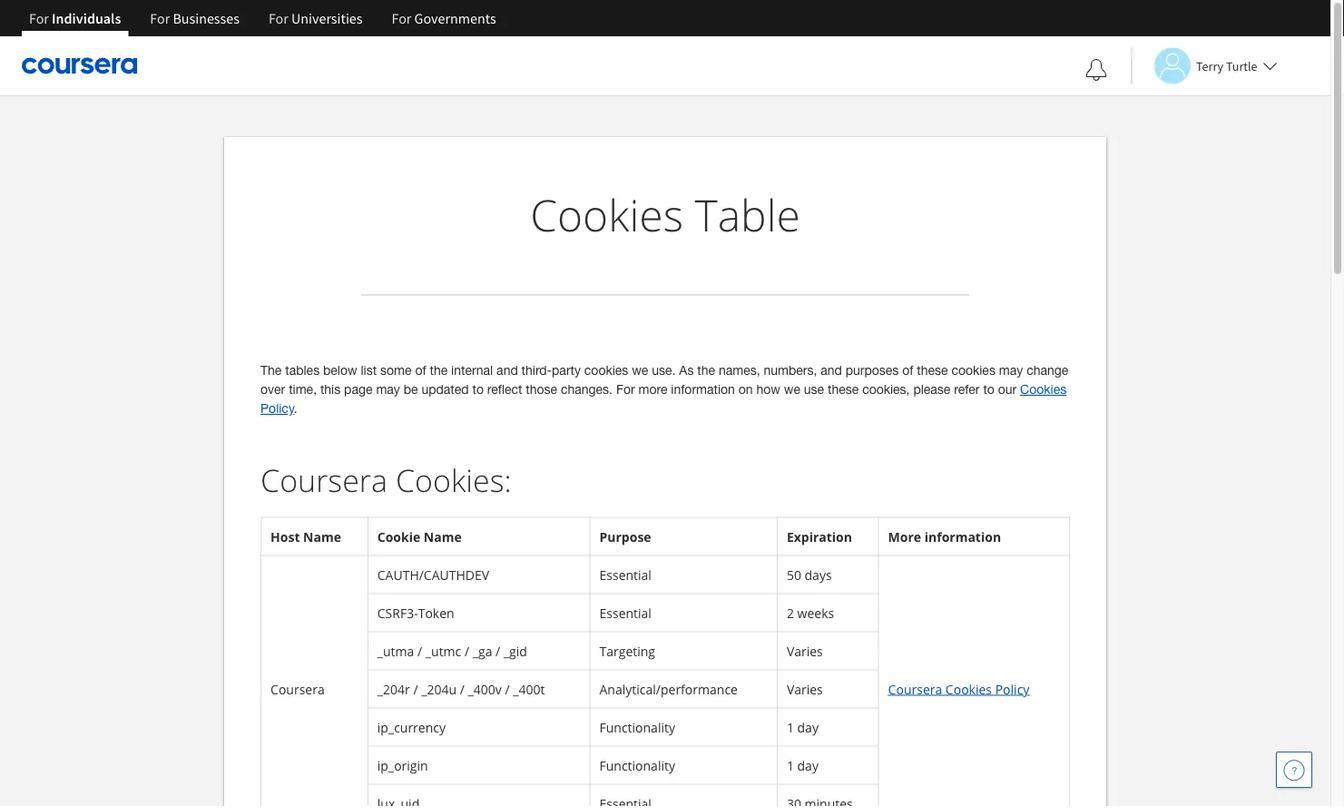 Task type: locate. For each thing, give the bounding box(es) containing it.
changes.
[[561, 382, 613, 397]]

these right 'use'
[[828, 382, 859, 397]]

cookies
[[530, 184, 684, 244], [1021, 382, 1067, 397], [946, 680, 992, 698]]

0 horizontal spatial name
[[303, 528, 341, 545]]

we up more
[[632, 363, 649, 378]]

cookies up changes. at the left top of the page
[[585, 363, 629, 378]]

for left businesses
[[150, 9, 170, 27]]

of
[[415, 363, 426, 378], [903, 363, 914, 378]]

third-
[[522, 363, 552, 378]]

these
[[917, 363, 948, 378], [828, 382, 859, 397]]

2 varies from the top
[[787, 680, 823, 698]]

more
[[639, 382, 668, 397]]

2 1 from the top
[[787, 757, 794, 774]]

1
[[787, 718, 794, 736], [787, 757, 794, 774]]

2 functionality from the top
[[600, 757, 675, 774]]

essential up targeting
[[600, 604, 652, 621]]

1 functionality from the top
[[600, 718, 675, 736]]

1 horizontal spatial cookies
[[952, 363, 996, 378]]

2 weeks
[[787, 604, 834, 621]]

name for host name
[[303, 528, 341, 545]]

updated
[[422, 382, 469, 397]]

functionality for ip_currency
[[600, 718, 675, 736]]

please
[[914, 382, 951, 397]]

1 horizontal spatial of
[[903, 363, 914, 378]]

of up be
[[415, 363, 426, 378]]

coursera cookies policy link
[[888, 680, 1030, 698]]

2
[[787, 604, 794, 621]]

turtle
[[1226, 58, 1258, 74]]

information down as
[[671, 382, 735, 397]]

1 horizontal spatial may
[[999, 363, 1023, 378]]

2 horizontal spatial cookies
[[1021, 382, 1067, 397]]

cookie name
[[377, 528, 462, 545]]

1 horizontal spatial policy
[[996, 680, 1030, 698]]

1 for ip_currency
[[787, 718, 794, 736]]

_400t
[[513, 680, 545, 698]]

1 horizontal spatial the
[[698, 363, 715, 378]]

/
[[418, 642, 422, 659], [465, 642, 469, 659], [496, 642, 500, 659], [413, 680, 418, 698], [460, 680, 465, 698], [505, 680, 510, 698]]

0 vertical spatial cookies
[[530, 184, 684, 244]]

1 name from the left
[[303, 528, 341, 545]]

1 day
[[787, 718, 819, 736], [787, 757, 819, 774]]

information
[[671, 382, 735, 397], [925, 528, 1001, 545]]

.
[[294, 401, 298, 416]]

numbers,
[[764, 363, 817, 378]]

2 cookies from the left
[[952, 363, 996, 378]]

name up the cauth/cauthdev
[[424, 528, 462, 545]]

0 vertical spatial 1 day
[[787, 718, 819, 736]]

1 horizontal spatial these
[[917, 363, 948, 378]]

0 vertical spatial functionality
[[600, 718, 675, 736]]

0 horizontal spatial of
[[415, 363, 426, 378]]

0 vertical spatial these
[[917, 363, 948, 378]]

we
[[632, 363, 649, 378], [784, 382, 801, 397]]

may down some
[[376, 382, 400, 397]]

coursera for coursera
[[271, 680, 325, 698]]

2 essential from the top
[[600, 604, 652, 621]]

0 vertical spatial information
[[671, 382, 735, 397]]

/ left _400v
[[460, 680, 465, 698]]

for left more
[[616, 382, 635, 397]]

0 horizontal spatial we
[[632, 363, 649, 378]]

/ left "_utmc"
[[418, 642, 422, 659]]

tables
[[285, 363, 320, 378]]

list
[[361, 363, 377, 378]]

to down internal
[[473, 382, 484, 397]]

for
[[29, 9, 49, 27], [150, 9, 170, 27], [269, 9, 289, 27], [392, 9, 412, 27], [616, 382, 635, 397]]

0 horizontal spatial cookies
[[530, 184, 684, 244]]

cookies up refer
[[952, 363, 996, 378]]

1 vertical spatial these
[[828, 382, 859, 397]]

2 to from the left
[[984, 382, 995, 397]]

of up cookies,
[[903, 363, 914, 378]]

names,
[[719, 363, 760, 378]]

be
[[404, 382, 418, 397]]

and up the reflect
[[497, 363, 518, 378]]

on
[[739, 382, 753, 397]]

1 vertical spatial varies
[[787, 680, 823, 698]]

2 day from the top
[[798, 757, 819, 774]]

purposes
[[846, 363, 899, 378]]

0 vertical spatial we
[[632, 363, 649, 378]]

information inside the tables below list some of the internal and third-party cookies we use. as the names, numbers, and purposes of these cookies may change over time, this page may be updated to reflect those changes. for more information on how we use these cookies, please refer to our
[[671, 382, 735, 397]]

1 vertical spatial functionality
[[600, 757, 675, 774]]

0 vertical spatial 1
[[787, 718, 794, 736]]

may
[[999, 363, 1023, 378], [376, 382, 400, 397]]

/ left the "_400t"
[[505, 680, 510, 698]]

2 of from the left
[[903, 363, 914, 378]]

0 horizontal spatial information
[[671, 382, 735, 397]]

1 vertical spatial essential
[[600, 604, 652, 621]]

1 horizontal spatial to
[[984, 382, 995, 397]]

for left individuals
[[29, 9, 49, 27]]

functionality
[[600, 718, 675, 736], [600, 757, 675, 774]]

to
[[473, 382, 484, 397], [984, 382, 995, 397]]

how
[[757, 382, 781, 397]]

party
[[552, 363, 581, 378]]

for left governments
[[392, 9, 412, 27]]

0 vertical spatial day
[[798, 718, 819, 736]]

1 horizontal spatial name
[[424, 528, 462, 545]]

_204r / _204u / _400v / _400t
[[377, 680, 545, 698]]

and
[[497, 363, 518, 378], [821, 363, 842, 378]]

1 1 day from the top
[[787, 718, 819, 736]]

cookie
[[377, 528, 421, 545]]

cookies table
[[530, 184, 801, 244]]

1 varies from the top
[[787, 642, 823, 659]]

for left universities
[[269, 9, 289, 27]]

1 of from the left
[[415, 363, 426, 378]]

1 for ip_origin
[[787, 757, 794, 774]]

name
[[303, 528, 341, 545], [424, 528, 462, 545]]

0 vertical spatial policy
[[261, 401, 294, 416]]

these up please on the top of page
[[917, 363, 948, 378]]

0 horizontal spatial to
[[473, 382, 484, 397]]

1 cookies from the left
[[585, 363, 629, 378]]

1 horizontal spatial and
[[821, 363, 842, 378]]

/ left the _ga
[[465, 642, 469, 659]]

we down numbers,
[[784, 382, 801, 397]]

name right host
[[303, 528, 341, 545]]

essential
[[600, 566, 652, 583], [600, 604, 652, 621]]

may up our
[[999, 363, 1023, 378]]

0 horizontal spatial these
[[828, 382, 859, 397]]

1 vertical spatial 1
[[787, 757, 794, 774]]

1 vertical spatial information
[[925, 528, 1001, 545]]

coursera
[[261, 459, 388, 501], [271, 680, 325, 698], [888, 680, 943, 698]]

days
[[805, 566, 832, 583]]

terry turtle
[[1197, 58, 1258, 74]]

ip_currency
[[377, 718, 446, 736]]

0 vertical spatial varies
[[787, 642, 823, 659]]

individuals
[[52, 9, 121, 27]]

0 horizontal spatial cookies
[[585, 363, 629, 378]]

2 vertical spatial cookies
[[946, 680, 992, 698]]

day
[[798, 718, 819, 736], [798, 757, 819, 774]]

information right more
[[925, 528, 1001, 545]]

to left our
[[984, 382, 995, 397]]

1 1 from the top
[[787, 718, 794, 736]]

governments
[[415, 9, 496, 27]]

0 horizontal spatial and
[[497, 363, 518, 378]]

0 vertical spatial essential
[[600, 566, 652, 583]]

banner navigation
[[15, 0, 511, 50]]

the
[[261, 363, 282, 378]]

host
[[271, 528, 300, 545]]

1 day from the top
[[798, 718, 819, 736]]

1 vertical spatial 1 day
[[787, 757, 819, 774]]

0 horizontal spatial the
[[430, 363, 448, 378]]

the right as
[[698, 363, 715, 378]]

cookies inside cookies policy
[[1021, 382, 1067, 397]]

the up updated
[[430, 363, 448, 378]]

0 horizontal spatial may
[[376, 382, 400, 397]]

2 name from the left
[[424, 528, 462, 545]]

targeting
[[600, 642, 656, 659]]

some
[[380, 363, 412, 378]]

2 1 day from the top
[[787, 757, 819, 774]]

policy
[[261, 401, 294, 416], [996, 680, 1030, 698]]

1 vertical spatial day
[[798, 757, 819, 774]]

the
[[430, 363, 448, 378], [698, 363, 715, 378]]

/ right the _ga
[[496, 642, 500, 659]]

more
[[888, 528, 922, 545]]

0 horizontal spatial policy
[[261, 401, 294, 416]]

essential down purpose
[[600, 566, 652, 583]]

1 horizontal spatial we
[[784, 382, 801, 397]]

for universities
[[269, 9, 363, 27]]

and up 'use'
[[821, 363, 842, 378]]

0 vertical spatial may
[[999, 363, 1023, 378]]

varies
[[787, 642, 823, 659], [787, 680, 823, 698]]

1 vertical spatial cookies
[[1021, 382, 1067, 397]]

csrf3-token
[[377, 604, 455, 621]]



Task type: describe. For each thing, give the bounding box(es) containing it.
help center image
[[1284, 759, 1306, 781]]

page
[[344, 382, 373, 397]]

ip_origin
[[377, 757, 428, 774]]

change
[[1027, 363, 1069, 378]]

show notifications image
[[1086, 59, 1108, 81]]

for governments
[[392, 9, 496, 27]]

reflect
[[487, 382, 522, 397]]

weeks
[[798, 604, 834, 621]]

cookies for cookies policy
[[1021, 382, 1067, 397]]

for for businesses
[[150, 9, 170, 27]]

1 to from the left
[[473, 382, 484, 397]]

50 days
[[787, 566, 832, 583]]

terry turtle button
[[1131, 48, 1278, 84]]

varies for targeting
[[787, 642, 823, 659]]

businesses
[[173, 9, 240, 27]]

our
[[998, 382, 1017, 397]]

_400v
[[468, 680, 502, 698]]

cookies policy link
[[261, 382, 1067, 416]]

coursera for coursera cookies:
[[261, 459, 388, 501]]

purpose
[[600, 528, 652, 545]]

policy inside cookies policy
[[261, 401, 294, 416]]

functionality for ip_origin
[[600, 757, 675, 774]]

universities
[[291, 9, 363, 27]]

1 day for ip_origin
[[787, 757, 819, 774]]

use.
[[652, 363, 676, 378]]

as
[[679, 363, 694, 378]]

coursera cookies:
[[261, 459, 512, 501]]

_204r
[[377, 680, 410, 698]]

expiration
[[787, 528, 852, 545]]

cookies policy
[[261, 382, 1067, 416]]

analytical/performance
[[600, 680, 738, 698]]

cookies for cookies table
[[530, 184, 684, 244]]

coursera cookies policy
[[888, 680, 1030, 698]]

coursera image
[[22, 51, 137, 80]]

those
[[526, 382, 558, 397]]

terry
[[1197, 58, 1224, 74]]

cauth/cauthdev
[[377, 566, 489, 583]]

_utma
[[377, 642, 414, 659]]

1 horizontal spatial information
[[925, 528, 1001, 545]]

more information
[[888, 528, 1001, 545]]

1 vertical spatial policy
[[996, 680, 1030, 698]]

token
[[418, 604, 455, 621]]

1 the from the left
[[430, 363, 448, 378]]

cookies:
[[396, 459, 512, 501]]

table
[[695, 184, 801, 244]]

50
[[787, 566, 802, 583]]

for for individuals
[[29, 9, 49, 27]]

_gid
[[504, 642, 527, 659]]

internal
[[451, 363, 493, 378]]

_204u
[[421, 680, 457, 698]]

1 horizontal spatial cookies
[[946, 680, 992, 698]]

varies for analytical/performance
[[787, 680, 823, 698]]

this
[[320, 382, 341, 397]]

cookies,
[[863, 382, 910, 397]]

_utma / _utmc / _ga / _gid
[[377, 642, 527, 659]]

over
[[261, 382, 285, 397]]

2 and from the left
[[821, 363, 842, 378]]

1 vertical spatial may
[[376, 382, 400, 397]]

for businesses
[[150, 9, 240, 27]]

for for universities
[[269, 9, 289, 27]]

below
[[323, 363, 357, 378]]

/ right _204r
[[413, 680, 418, 698]]

1 essential from the top
[[600, 566, 652, 583]]

_utmc
[[426, 642, 461, 659]]

use
[[804, 382, 824, 397]]

2 the from the left
[[698, 363, 715, 378]]

for for governments
[[392, 9, 412, 27]]

name for cookie name
[[424, 528, 462, 545]]

1 day for ip_currency
[[787, 718, 819, 736]]

_ga
[[473, 642, 492, 659]]

time,
[[289, 382, 317, 397]]

1 vertical spatial we
[[784, 382, 801, 397]]

1 and from the left
[[497, 363, 518, 378]]

for individuals
[[29, 9, 121, 27]]

refer
[[954, 382, 980, 397]]

the tables below list some of the internal and third-party cookies we use. as the names, numbers, and purposes of these cookies may change over time, this page may be updated to reflect those changes. for more information on how we use these cookies, please refer to our
[[261, 363, 1069, 397]]

day for ip_origin
[[798, 757, 819, 774]]

csrf3-
[[377, 604, 418, 621]]

for inside the tables below list some of the internal and third-party cookies we use. as the names, numbers, and purposes of these cookies may change over time, this page may be updated to reflect those changes. for more information on how we use these cookies, please refer to our
[[616, 382, 635, 397]]

coursera for coursera cookies policy
[[888, 680, 943, 698]]

day for ip_currency
[[798, 718, 819, 736]]

host name
[[271, 528, 341, 545]]



Task type: vqa. For each thing, say whether or not it's contained in the screenshot.
Compare
no



